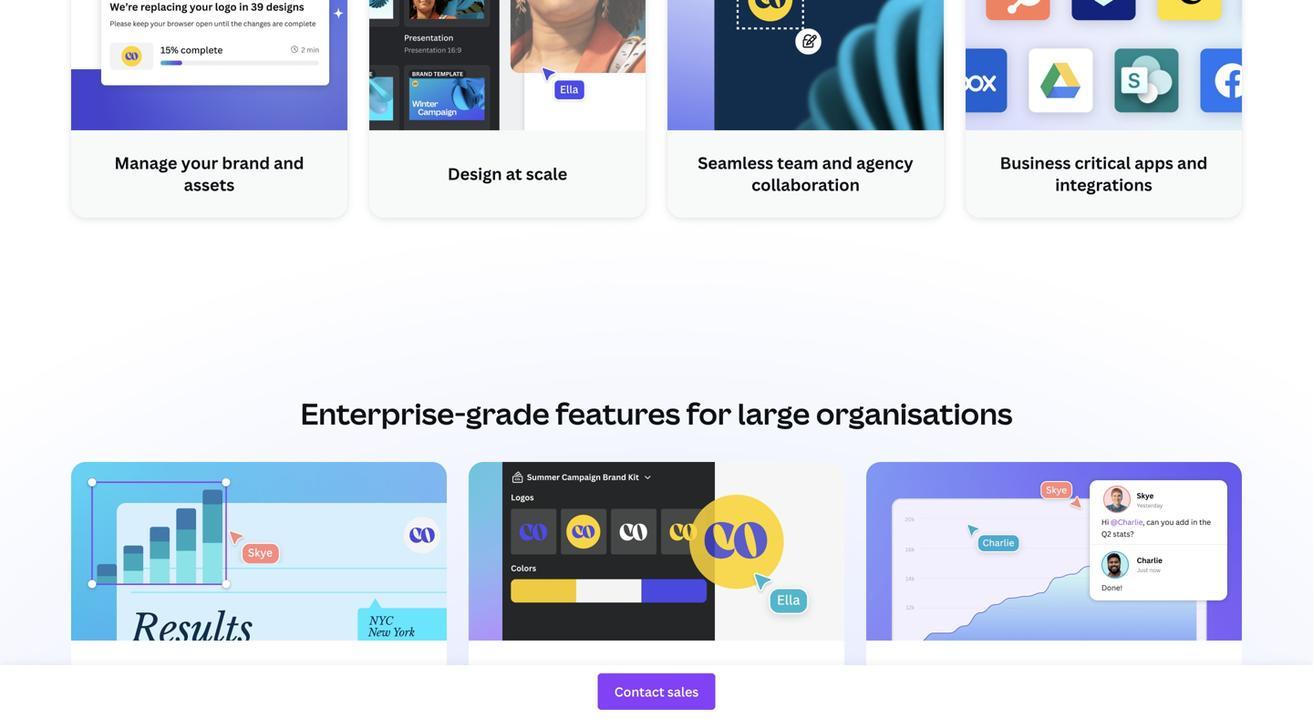 Task type: vqa. For each thing, say whether or not it's contained in the screenshot.
output
yes



Task type: locate. For each thing, give the bounding box(es) containing it.
0 vertical spatial brand
[[222, 152, 270, 174]]

and inside scale content output and remain on brand
[[672, 670, 702, 692]]

agency
[[857, 152, 914, 174]]

1 horizontal spatial brand
[[498, 692, 546, 714]]

and for business critical apps and integrations
[[1178, 152, 1208, 174]]

and right apps
[[1178, 152, 1208, 174]]

design
[[448, 163, 502, 185]]

enterprise-grade features for large organisations
[[301, 394, 1013, 434]]

enterprise-
[[301, 394, 466, 434]]

organisations
[[816, 394, 1013, 434]]

team
[[777, 152, 819, 174]]

0 horizontal spatial brand
[[222, 152, 270, 174]]

assets
[[184, 174, 235, 196]]

business critical apps and integrations
[[1000, 152, 1208, 196]]

large
[[738, 394, 810, 434]]

your
[[181, 152, 218, 174]]

scale content output and remain on brand
[[498, 670, 787, 714]]

seamless team and agency collaboration
[[698, 152, 914, 196]]

business
[[1000, 152, 1071, 174]]

for
[[687, 394, 732, 434]]

1 vertical spatial brand
[[498, 692, 546, 714]]

manage your brand and assets
[[115, 152, 304, 196]]

and right assets
[[274, 152, 304, 174]]

and right team at the right top
[[822, 152, 853, 174]]

and inside manage your brand and assets
[[274, 152, 304, 174]]

collaboration
[[752, 174, 860, 196]]

and inside the seamless team and agency collaboration
[[822, 152, 853, 174]]

and right output
[[672, 670, 702, 692]]

and
[[274, 152, 304, 174], [822, 152, 853, 174], [1178, 152, 1208, 174], [672, 670, 702, 692]]

brand
[[222, 152, 270, 174], [498, 692, 546, 714]]

and inside business critical apps and integrations
[[1178, 152, 1208, 174]]

on
[[766, 670, 787, 692]]

brand inside manage your brand and assets
[[222, 152, 270, 174]]



Task type: describe. For each thing, give the bounding box(es) containing it.
at
[[506, 163, 522, 185]]

remain
[[706, 670, 762, 692]]

manage
[[115, 152, 177, 174]]

and for manage your brand and assets
[[274, 152, 304, 174]]

features
[[556, 394, 681, 434]]

apps
[[1135, 152, 1174, 174]]

output
[[613, 670, 668, 692]]

scale
[[526, 163, 568, 185]]

integrations
[[1056, 174, 1153, 196]]

and for scale content output and remain on brand
[[672, 670, 702, 692]]

critical
[[1075, 152, 1131, 174]]

grade
[[466, 394, 550, 434]]

brand inside scale content output and remain on brand
[[498, 692, 546, 714]]

content
[[545, 670, 609, 692]]

scale
[[498, 670, 541, 692]]

design at scale
[[448, 163, 568, 185]]

seamless
[[698, 152, 774, 174]]



